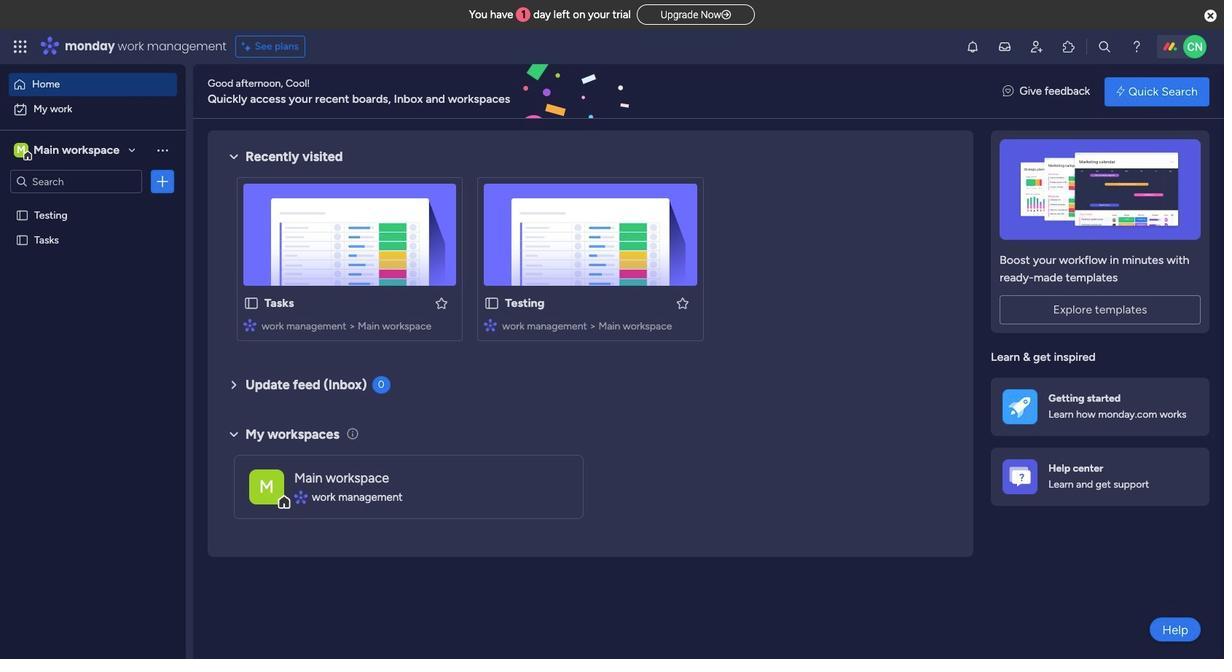 Task type: locate. For each thing, give the bounding box(es) containing it.
0 horizontal spatial workspace image
[[14, 142, 28, 158]]

close recently visited image
[[225, 148, 243, 166]]

option
[[9, 73, 177, 96], [9, 98, 177, 121], [0, 202, 186, 205]]

v2 user feedback image
[[1003, 83, 1014, 100]]

workspace options image
[[155, 143, 170, 157]]

close my workspaces image
[[225, 426, 243, 443]]

add to favorites image for the middle public board image
[[435, 296, 449, 310]]

0 vertical spatial workspace image
[[14, 142, 28, 158]]

list box
[[0, 199, 186, 449]]

notifications image
[[966, 39, 981, 54]]

public board image
[[15, 233, 29, 246], [244, 295, 260, 311], [484, 295, 500, 311]]

Search in workspace field
[[31, 173, 122, 190]]

1 add to favorites image from the left
[[435, 296, 449, 310]]

add to favorites image
[[435, 296, 449, 310], [676, 296, 690, 310]]

1 vertical spatial workspace image
[[249, 469, 284, 504]]

1 horizontal spatial public board image
[[244, 295, 260, 311]]

0 horizontal spatial add to favorites image
[[435, 296, 449, 310]]

help center element
[[992, 447, 1210, 506]]

dapulse rightstroke image
[[722, 9, 731, 20]]

monday marketplace image
[[1062, 39, 1077, 54]]

getting started element
[[992, 377, 1210, 436]]

dapulse close image
[[1205, 9, 1218, 23]]

1 horizontal spatial add to favorites image
[[676, 296, 690, 310]]

0 element
[[372, 376, 391, 394]]

select product image
[[13, 39, 28, 54]]

add to favorites image for right public board image
[[676, 296, 690, 310]]

1 vertical spatial option
[[9, 98, 177, 121]]

workspace image
[[14, 142, 28, 158], [249, 469, 284, 504]]

public board image
[[15, 208, 29, 222]]

open update feed (inbox) image
[[225, 376, 243, 394]]

2 add to favorites image from the left
[[676, 296, 690, 310]]



Task type: describe. For each thing, give the bounding box(es) containing it.
workspace selection element
[[14, 141, 122, 160]]

invite members image
[[1030, 39, 1045, 54]]

cool name image
[[1184, 35, 1207, 58]]

templates image image
[[1005, 139, 1197, 240]]

0 horizontal spatial public board image
[[15, 233, 29, 246]]

quick search results list box
[[225, 166, 957, 359]]

v2 bolt switch image
[[1117, 83, 1126, 100]]

1 horizontal spatial workspace image
[[249, 469, 284, 504]]

search everything image
[[1098, 39, 1113, 54]]

2 horizontal spatial public board image
[[484, 295, 500, 311]]

2 vertical spatial option
[[0, 202, 186, 205]]

see plans image
[[242, 39, 255, 55]]

component image
[[484, 318, 497, 331]]

options image
[[155, 174, 170, 189]]

0 vertical spatial option
[[9, 73, 177, 96]]

update feed image
[[998, 39, 1013, 54]]

workspace image inside 'workspace selection' element
[[14, 142, 28, 158]]

help image
[[1130, 39, 1145, 54]]



Task type: vqa. For each thing, say whether or not it's contained in the screenshot.
top option
yes



